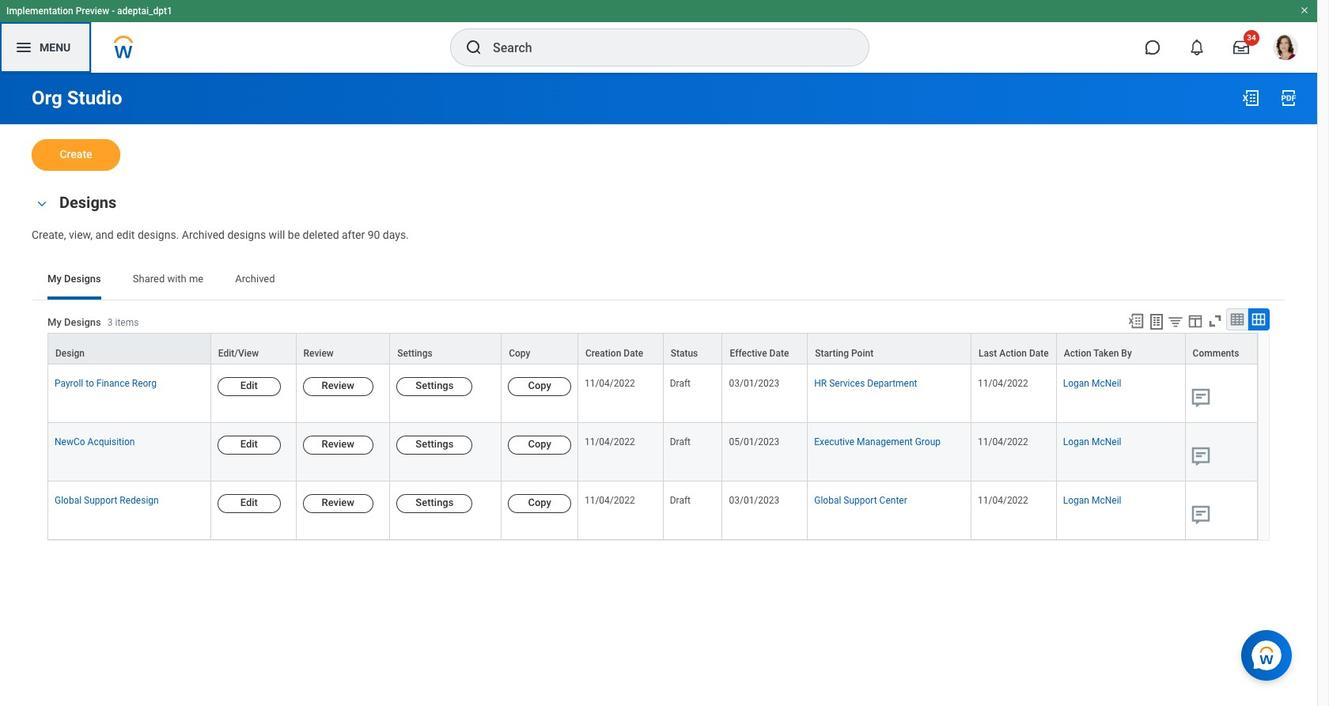Task type: describe. For each thing, give the bounding box(es) containing it.
export to worksheets image
[[1147, 312, 1166, 331]]

click to view/edit grid preferences image
[[1187, 312, 1204, 330]]

status button
[[664, 334, 722, 364]]

menu banner
[[0, 0, 1317, 73]]

design
[[55, 348, 85, 359]]

create,
[[32, 229, 66, 241]]

settings button for payroll to finance reorg
[[397, 377, 473, 396]]

adeptai_dpt1
[[117, 6, 172, 17]]

review for copy popup button
[[303, 348, 334, 359]]

action taken by
[[1064, 348, 1132, 359]]

designs for my designs 3 items
[[64, 317, 101, 328]]

-
[[112, 6, 115, 17]]

close environment banner image
[[1300, 6, 1309, 15]]

create, view, and edit designs. archived designs will be deleted after 90 days.
[[32, 229, 409, 241]]

2 action from the left
[[1064, 348, 1091, 359]]

tab list inside org studio main content
[[32, 262, 1286, 300]]

finance
[[96, 378, 130, 389]]

deleted
[[303, 229, 339, 241]]

activity stream image for executive management group
[[1189, 445, 1212, 468]]

creation date
[[585, 348, 643, 359]]

review for copy button associated with global support center
[[322, 497, 354, 509]]

expand table image
[[1251, 312, 1267, 327]]

implementation
[[6, 6, 73, 17]]

logan mcneil for executive management group
[[1063, 437, 1121, 448]]

org
[[32, 87, 62, 109]]

management
[[857, 437, 913, 448]]

mcneil for executive management group
[[1092, 437, 1121, 448]]

to
[[86, 378, 94, 389]]

logan for executive management group
[[1063, 437, 1089, 448]]

last action date
[[979, 348, 1049, 359]]

items
[[115, 317, 139, 328]]

payroll to finance reorg link
[[55, 375, 157, 389]]

review for hr services department copy button
[[322, 380, 354, 391]]

mcneil for hr services department
[[1092, 378, 1121, 389]]

3 date from the left
[[1029, 348, 1049, 359]]

studio
[[67, 87, 122, 109]]

starting
[[815, 348, 849, 359]]

logan mcneil for hr services department
[[1063, 378, 1121, 389]]

edit for global support redesign
[[240, 497, 258, 509]]

acquisition
[[87, 437, 135, 448]]

action taken by button
[[1057, 334, 1185, 364]]

group
[[915, 437, 941, 448]]

menu button
[[0, 22, 91, 73]]

newco acquisition
[[55, 437, 135, 448]]

row containing design
[[47, 333, 1258, 365]]

4 row from the top
[[47, 482, 1258, 540]]

review button for payroll to finance reorg
[[303, 377, 373, 396]]

copy for row containing design
[[509, 348, 530, 359]]

archived inside 'tab list'
[[235, 273, 275, 285]]

my for my designs
[[47, 273, 61, 285]]

my for my designs 3 items
[[47, 317, 61, 328]]

me
[[189, 273, 204, 285]]

search image
[[464, 38, 483, 57]]

archived inside designs group
[[182, 229, 225, 241]]

implementation preview -   adeptai_dpt1
[[6, 6, 172, 17]]

be
[[288, 229, 300, 241]]

export to excel image for view printable version (pdf) icon
[[1241, 89, 1260, 108]]

activity stream image for global support center
[[1189, 503, 1212, 527]]

90
[[368, 229, 380, 241]]

settings for hr services department copy button
[[416, 380, 454, 391]]

activity stream image for hr services department
[[1189, 386, 1212, 410]]

org studio
[[32, 87, 122, 109]]

toolbar inside org studio main content
[[1120, 308, 1270, 333]]

preview
[[76, 6, 109, 17]]

will
[[269, 229, 285, 241]]

copy for fourth row from the top
[[528, 497, 551, 509]]

settings for copy button associated with global support center
[[416, 497, 454, 509]]

executive
[[814, 437, 855, 448]]

redesign
[[120, 495, 159, 506]]

edit button for global support redesign
[[217, 494, 281, 513]]

last action date button
[[972, 334, 1056, 364]]

taken
[[1094, 348, 1119, 359]]

designs for my designs
[[64, 273, 101, 285]]

table image
[[1229, 312, 1245, 327]]

2 settings button from the top
[[397, 436, 473, 455]]

designs
[[227, 229, 266, 241]]

hr services department
[[814, 378, 917, 389]]

center
[[879, 495, 907, 506]]

starting point
[[815, 348, 874, 359]]

comments button
[[1186, 334, 1257, 364]]

status
[[671, 348, 698, 359]]

34 button
[[1224, 30, 1259, 65]]

chevron down image
[[32, 198, 51, 209]]

effective
[[730, 348, 767, 359]]

34
[[1247, 33, 1256, 42]]

last
[[979, 348, 997, 359]]

edit button for payroll to finance reorg
[[217, 377, 281, 396]]

newco
[[55, 437, 85, 448]]

global support center
[[814, 495, 907, 506]]

inbox large image
[[1233, 40, 1249, 55]]

shared with me
[[133, 273, 204, 285]]



Task type: locate. For each thing, give the bounding box(es) containing it.
settings
[[397, 348, 433, 359], [416, 380, 454, 391], [416, 438, 454, 450], [416, 497, 454, 509]]

date for creation date
[[624, 348, 643, 359]]

2 vertical spatial mcneil
[[1092, 495, 1121, 506]]

2 vertical spatial logan mcneil
[[1063, 495, 1121, 506]]

2 logan from the top
[[1063, 437, 1089, 448]]

2 vertical spatial draft
[[670, 495, 691, 506]]

0 vertical spatial edit button
[[217, 377, 281, 396]]

shared
[[133, 273, 165, 285]]

review button
[[303, 377, 373, 396], [303, 436, 373, 455], [303, 494, 373, 513]]

designs left 3
[[64, 317, 101, 328]]

my designs
[[47, 273, 101, 285]]

toolbar
[[1120, 308, 1270, 333]]

0 horizontal spatial export to excel image
[[1127, 312, 1145, 330]]

0 vertical spatial 03/01/2023
[[729, 378, 779, 389]]

2 vertical spatial designs
[[64, 317, 101, 328]]

3 logan mcneil from the top
[[1063, 495, 1121, 506]]

select to filter grid data image
[[1167, 313, 1184, 330]]

review
[[303, 348, 334, 359], [322, 380, 354, 391], [322, 438, 354, 450], [322, 497, 354, 509]]

my inside 'tab list'
[[47, 273, 61, 285]]

profile logan mcneil image
[[1273, 35, 1298, 63]]

global down executive
[[814, 495, 841, 506]]

designs inside group
[[59, 193, 117, 212]]

fullscreen image
[[1206, 312, 1224, 330]]

create
[[60, 148, 92, 161]]

settings button for global support redesign
[[397, 494, 473, 513]]

reorg
[[132, 378, 157, 389]]

2 edit from the top
[[240, 438, 258, 450]]

designs button
[[59, 193, 117, 212]]

1 horizontal spatial global
[[814, 495, 841, 506]]

export to excel image left export to worksheets icon
[[1127, 312, 1145, 330]]

logan
[[1063, 378, 1089, 389], [1063, 437, 1089, 448], [1063, 495, 1089, 506]]

edit button
[[217, 377, 281, 396], [217, 436, 281, 455], [217, 494, 281, 513]]

justify image
[[14, 38, 33, 57]]

2 copy button from the top
[[508, 436, 571, 455]]

settings inside popup button
[[397, 348, 433, 359]]

designs.
[[138, 229, 179, 241]]

export to excel image for export to worksheets icon
[[1127, 312, 1145, 330]]

payroll to finance reorg
[[55, 378, 157, 389]]

tab list containing my designs
[[32, 262, 1286, 300]]

0 horizontal spatial archived
[[182, 229, 225, 241]]

03/01/2023
[[729, 378, 779, 389], [729, 495, 779, 506]]

date right effective
[[769, 348, 789, 359]]

2 vertical spatial logan mcneil link
[[1063, 492, 1121, 506]]

0 vertical spatial export to excel image
[[1241, 89, 1260, 108]]

logan for hr services department
[[1063, 378, 1089, 389]]

0 vertical spatial review button
[[303, 377, 373, 396]]

point
[[851, 348, 874, 359]]

0 vertical spatial copy button
[[508, 377, 571, 396]]

department
[[867, 378, 917, 389]]

2 support from the left
[[844, 495, 877, 506]]

review inside popup button
[[303, 348, 334, 359]]

2 vertical spatial edit
[[240, 497, 258, 509]]

copy for third row from the bottom of the org studio main content
[[528, 380, 551, 391]]

hr
[[814, 378, 827, 389]]

1 vertical spatial designs
[[64, 273, 101, 285]]

0 horizontal spatial date
[[624, 348, 643, 359]]

0 vertical spatial my
[[47, 273, 61, 285]]

1 vertical spatial 03/01/2023
[[729, 495, 779, 506]]

0 vertical spatial draft
[[670, 378, 691, 389]]

my down create,
[[47, 273, 61, 285]]

2 logan mcneil from the top
[[1063, 437, 1121, 448]]

3 edit button from the top
[[217, 494, 281, 513]]

draft for hr services department
[[670, 378, 691, 389]]

draft for global support center
[[670, 495, 691, 506]]

copy button for global support center
[[508, 494, 571, 513]]

and
[[95, 229, 114, 241]]

1 logan mcneil from the top
[[1063, 378, 1121, 389]]

designs up view,
[[59, 193, 117, 212]]

1 vertical spatial export to excel image
[[1127, 312, 1145, 330]]

1 vertical spatial activity stream image
[[1189, 445, 1212, 468]]

0 vertical spatial logan
[[1063, 378, 1089, 389]]

effective date
[[730, 348, 789, 359]]

2 vertical spatial settings button
[[397, 494, 473, 513]]

logan mcneil link
[[1063, 375, 1121, 389], [1063, 433, 1121, 448], [1063, 492, 1121, 506]]

11/04/2022
[[585, 378, 635, 389], [978, 378, 1028, 389], [585, 437, 635, 448], [978, 437, 1028, 448], [585, 495, 635, 506], [978, 495, 1028, 506]]

logan mcneil link for hr services department
[[1063, 375, 1121, 389]]

global
[[55, 495, 82, 506], [814, 495, 841, 506]]

1 horizontal spatial action
[[1064, 348, 1091, 359]]

menu
[[40, 41, 71, 54]]

1 mcneil from the top
[[1092, 378, 1121, 389]]

3 settings button from the top
[[397, 494, 473, 513]]

copy button
[[502, 334, 577, 364]]

my designs 3 items
[[47, 317, 139, 328]]

2 draft from the top
[[670, 437, 691, 448]]

3
[[107, 317, 113, 328]]

comments
[[1193, 348, 1239, 359]]

design button
[[48, 334, 210, 364]]

designs down view,
[[64, 273, 101, 285]]

03/01/2023 for hr services department
[[729, 378, 779, 389]]

settings button
[[390, 334, 501, 364]]

newco acquisition link
[[55, 433, 135, 448]]

hr services department link
[[814, 375, 917, 389]]

0 horizontal spatial support
[[84, 495, 117, 506]]

Search Workday  search field
[[493, 30, 836, 65]]

payroll
[[55, 378, 83, 389]]

designs
[[59, 193, 117, 212], [64, 273, 101, 285], [64, 317, 101, 328]]

1 support from the left
[[84, 495, 117, 506]]

edit
[[116, 229, 135, 241]]

support for redesign
[[84, 495, 117, 506]]

creation date button
[[578, 334, 663, 364]]

2 review button from the top
[[303, 436, 373, 455]]

1 vertical spatial mcneil
[[1092, 437, 1121, 448]]

export to excel image left view printable version (pdf) icon
[[1241, 89, 1260, 108]]

support left center
[[844, 495, 877, 506]]

3 activity stream image from the top
[[1189, 503, 1212, 527]]

copy
[[509, 348, 530, 359], [528, 380, 551, 391], [528, 438, 551, 450], [528, 497, 551, 509]]

logan mcneil link for executive management group
[[1063, 433, 1121, 448]]

2 vertical spatial activity stream image
[[1189, 503, 1212, 527]]

logan for global support center
[[1063, 495, 1089, 506]]

1 vertical spatial logan mcneil
[[1063, 437, 1121, 448]]

view,
[[69, 229, 93, 241]]

archived
[[182, 229, 225, 241], [235, 273, 275, 285]]

logan mcneil
[[1063, 378, 1121, 389], [1063, 437, 1121, 448], [1063, 495, 1121, 506]]

tab list
[[32, 262, 1286, 300]]

edit
[[240, 380, 258, 391], [240, 438, 258, 450], [240, 497, 258, 509]]

action right last
[[999, 348, 1027, 359]]

my up design
[[47, 317, 61, 328]]

2 activity stream image from the top
[[1189, 445, 1212, 468]]

1 horizontal spatial support
[[844, 495, 877, 506]]

2 vertical spatial review button
[[303, 494, 373, 513]]

logan mcneil for global support center
[[1063, 495, 1121, 506]]

2 vertical spatial edit button
[[217, 494, 281, 513]]

global support redesign
[[55, 495, 159, 506]]

draft
[[670, 378, 691, 389], [670, 437, 691, 448], [670, 495, 691, 506]]

2 03/01/2023 from the top
[[729, 495, 779, 506]]

global for global support center
[[814, 495, 841, 506]]

2 horizontal spatial date
[[1029, 348, 1049, 359]]

1 logan from the top
[[1063, 378, 1089, 389]]

1 vertical spatial review button
[[303, 436, 373, 455]]

services
[[829, 378, 865, 389]]

date right creation
[[624, 348, 643, 359]]

0 vertical spatial mcneil
[[1092, 378, 1121, 389]]

1 edit from the top
[[240, 380, 258, 391]]

mcneil
[[1092, 378, 1121, 389], [1092, 437, 1121, 448], [1092, 495, 1121, 506]]

3 edit from the top
[[240, 497, 258, 509]]

edit/view button
[[211, 334, 296, 364]]

export to excel image
[[1241, 89, 1260, 108], [1127, 312, 1145, 330]]

03/01/2023 for global support center
[[729, 495, 779, 506]]

activity stream image
[[1189, 386, 1212, 410], [1189, 445, 1212, 468], [1189, 503, 1212, 527]]

1 row from the top
[[47, 333, 1258, 365]]

logan mcneil link for global support center
[[1063, 492, 1121, 506]]

1 horizontal spatial export to excel image
[[1241, 89, 1260, 108]]

0 horizontal spatial global
[[55, 495, 82, 506]]

3 review button from the top
[[303, 494, 373, 513]]

create button
[[32, 139, 120, 171]]

03/01/2023 down "effective date"
[[729, 378, 779, 389]]

1 review button from the top
[[303, 377, 373, 396]]

creation
[[585, 348, 621, 359]]

row
[[47, 333, 1258, 365], [47, 365, 1258, 423], [47, 423, 1258, 482], [47, 482, 1258, 540]]

1 global from the left
[[55, 495, 82, 506]]

2 edit button from the top
[[217, 436, 281, 455]]

3 logan from the top
[[1063, 495, 1089, 506]]

1 vertical spatial edit button
[[217, 436, 281, 455]]

executive management group
[[814, 437, 941, 448]]

0 vertical spatial designs
[[59, 193, 117, 212]]

1 my from the top
[[47, 273, 61, 285]]

3 logan mcneil link from the top
[[1063, 492, 1121, 506]]

copy button
[[508, 377, 571, 396], [508, 436, 571, 455], [508, 494, 571, 513]]

review button for global support redesign
[[303, 494, 373, 513]]

2 logan mcneil link from the top
[[1063, 433, 1121, 448]]

0 vertical spatial activity stream image
[[1189, 386, 1212, 410]]

3 copy button from the top
[[508, 494, 571, 513]]

0 vertical spatial logan mcneil
[[1063, 378, 1121, 389]]

executive management group link
[[814, 433, 941, 448]]

2 date from the left
[[769, 348, 789, 359]]

support for center
[[844, 495, 877, 506]]

days.
[[383, 229, 409, 241]]

1 vertical spatial edit
[[240, 438, 258, 450]]

date
[[624, 348, 643, 359], [769, 348, 789, 359], [1029, 348, 1049, 359]]

0 horizontal spatial action
[[999, 348, 1027, 359]]

global down newco
[[55, 495, 82, 506]]

1 action from the left
[[999, 348, 1027, 359]]

1 draft from the top
[[670, 378, 691, 389]]

action
[[999, 348, 1027, 359], [1064, 348, 1091, 359]]

1 date from the left
[[624, 348, 643, 359]]

global support redesign link
[[55, 492, 159, 506]]

with
[[167, 273, 187, 285]]

3 row from the top
[[47, 423, 1258, 482]]

edit for payroll to finance reorg
[[240, 380, 258, 391]]

settings for copy popup button
[[397, 348, 433, 359]]

settings button
[[397, 377, 473, 396], [397, 436, 473, 455], [397, 494, 473, 513]]

1 vertical spatial draft
[[670, 437, 691, 448]]

archived left designs
[[182, 229, 225, 241]]

1 vertical spatial archived
[[235, 273, 275, 285]]

effective date button
[[723, 334, 807, 364]]

support left "redesign"
[[84, 495, 117, 506]]

1 settings button from the top
[[397, 377, 473, 396]]

archived down designs
[[235, 273, 275, 285]]

1 vertical spatial logan mcneil link
[[1063, 433, 1121, 448]]

0 vertical spatial archived
[[182, 229, 225, 241]]

1 vertical spatial logan
[[1063, 437, 1089, 448]]

2 global from the left
[[814, 495, 841, 506]]

1 horizontal spatial date
[[769, 348, 789, 359]]

date for effective date
[[769, 348, 789, 359]]

mcneil for global support center
[[1092, 495, 1121, 506]]

designs group
[[32, 190, 1286, 243]]

2 my from the top
[[47, 317, 61, 328]]

0 vertical spatial settings button
[[397, 377, 473, 396]]

by
[[1121, 348, 1132, 359]]

action left taken
[[1064, 348, 1091, 359]]

2 row from the top
[[47, 365, 1258, 423]]

0 vertical spatial edit
[[240, 380, 258, 391]]

global for global support redesign
[[55, 495, 82, 506]]

1 horizontal spatial archived
[[235, 273, 275, 285]]

date right last
[[1029, 348, 1049, 359]]

2 vertical spatial copy button
[[508, 494, 571, 513]]

3 draft from the top
[[670, 495, 691, 506]]

starting point button
[[808, 334, 971, 364]]

1 logan mcneil link from the top
[[1063, 375, 1121, 389]]

2 mcneil from the top
[[1092, 437, 1121, 448]]

review button
[[296, 334, 390, 364]]

copy button for hr services department
[[508, 377, 571, 396]]

3 mcneil from the top
[[1092, 495, 1121, 506]]

1 vertical spatial my
[[47, 317, 61, 328]]

view printable version (pdf) image
[[1279, 89, 1298, 108]]

global support center link
[[814, 492, 907, 506]]

1 vertical spatial settings button
[[397, 436, 473, 455]]

1 03/01/2023 from the top
[[729, 378, 779, 389]]

1 vertical spatial copy button
[[508, 436, 571, 455]]

1 copy button from the top
[[508, 377, 571, 396]]

after
[[342, 229, 365, 241]]

05/01/2023
[[729, 437, 779, 448]]

2 vertical spatial logan
[[1063, 495, 1089, 506]]

org studio main content
[[0, 73, 1317, 598]]

edit/view
[[218, 348, 259, 359]]

copy inside popup button
[[509, 348, 530, 359]]

draft for executive management group
[[670, 437, 691, 448]]

1 activity stream image from the top
[[1189, 386, 1212, 410]]

03/01/2023 down the 05/01/2023
[[729, 495, 779, 506]]

0 vertical spatial logan mcneil link
[[1063, 375, 1121, 389]]

notifications large image
[[1189, 40, 1205, 55]]

1 edit button from the top
[[217, 377, 281, 396]]



Task type: vqa. For each thing, say whether or not it's contained in the screenshot.
Org Studio main content
yes



